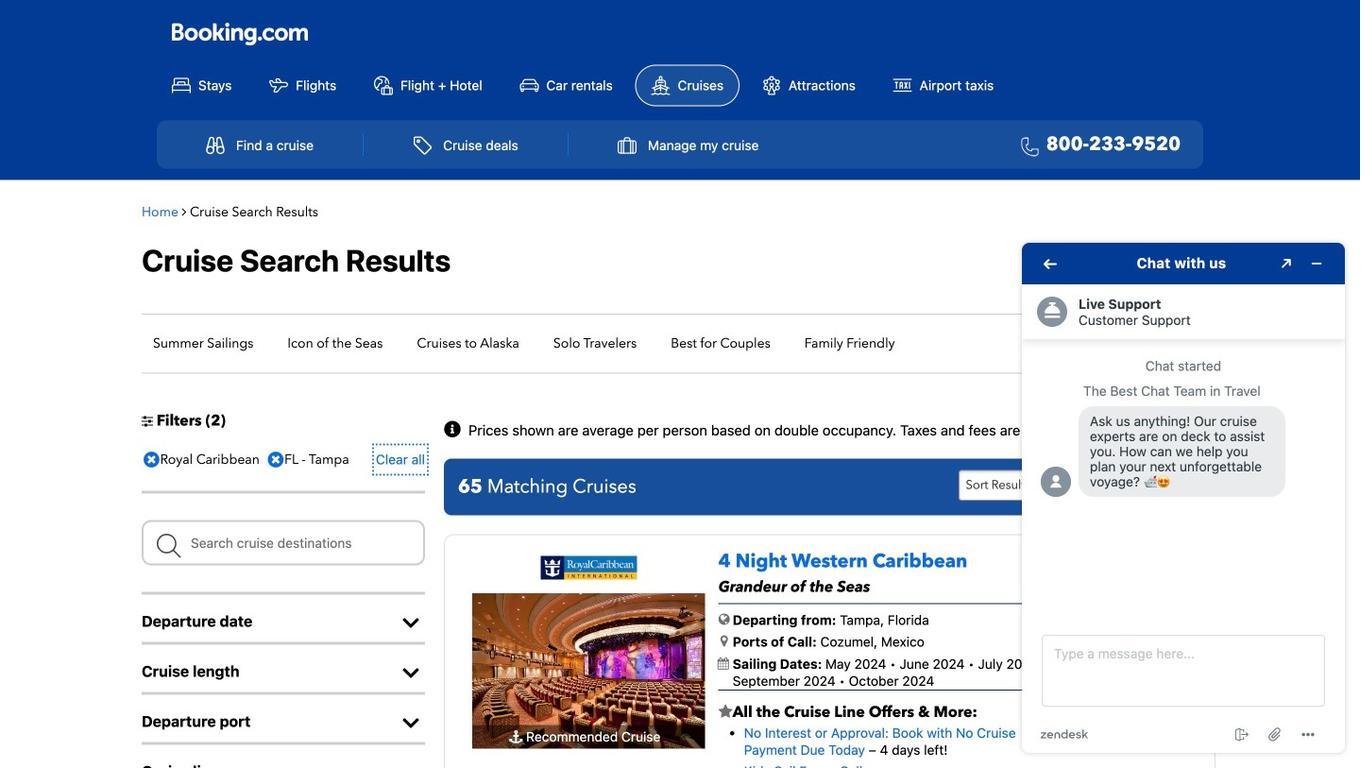 Task type: locate. For each thing, give the bounding box(es) containing it.
times circle image down sliders image
[[139, 446, 164, 474]]

map marker image
[[721, 635, 728, 648]]

1 horizontal spatial times circle image
[[263, 446, 289, 474]]

1 times circle image from the left
[[139, 446, 164, 474]]

calendar image
[[718, 657, 729, 670]]

chevron down image
[[397, 664, 425, 683], [397, 714, 425, 733]]

times circle image up search cruise destinations text box
[[263, 446, 289, 474]]

info label image
[[444, 421, 465, 440]]

0 horizontal spatial times circle image
[[139, 446, 164, 474]]

2 times circle image from the left
[[263, 446, 289, 474]]

grandeur of the seas image
[[472, 593, 706, 749]]

prices shown are average per person based on double occupancy. taxes and fees are not included. element
[[469, 423, 1109, 438]]

Search cruise destinations text field
[[142, 520, 425, 566]]

star image
[[719, 705, 733, 720]]

angle right image
[[182, 205, 187, 218]]

0 vertical spatial chevron down image
[[397, 664, 425, 683]]

times circle image
[[139, 446, 164, 474], [263, 446, 289, 474]]

1 vertical spatial chevron down image
[[397, 714, 425, 733]]

globe image
[[719, 613, 730, 626]]

None field
[[142, 520, 425, 566]]

main content
[[132, 190, 1228, 768]]



Task type: vqa. For each thing, say whether or not it's contained in the screenshot.
field
yes



Task type: describe. For each thing, give the bounding box(es) containing it.
2 chevron down image from the top
[[397, 714, 425, 733]]

1 chevron down image from the top
[[397, 664, 425, 683]]

anchor image
[[510, 731, 523, 744]]

chevron down image
[[397, 614, 425, 633]]

travel menu navigation
[[157, 121, 1204, 169]]

royal caribbean image
[[541, 556, 637, 580]]

sliders image
[[142, 414, 153, 428]]

booking.com home image
[[172, 22, 308, 47]]



